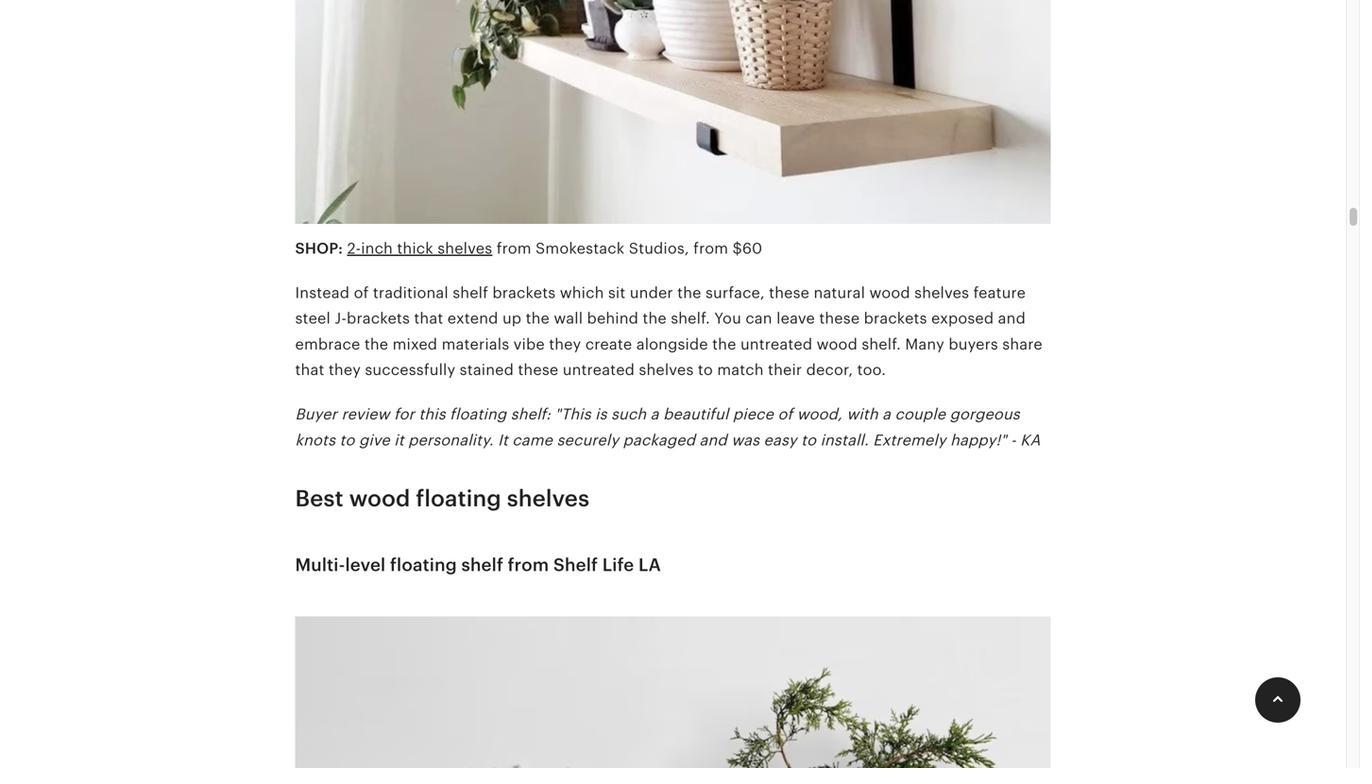 Task type: describe. For each thing, give the bounding box(es) containing it.
best
[[295, 486, 344, 512]]

happy!"
[[951, 432, 1007, 449]]

was
[[731, 432, 760, 449]]

1 vertical spatial that
[[295, 361, 325, 378]]

steel
[[295, 310, 331, 327]]

1 vertical spatial shelf.
[[862, 336, 901, 353]]

buyer review for this floating shelf: "this is such a beautiful piece of wood, with a couple gorgeous knots to give it personality. it came securely packaged and was easy to install. extremely happy!" - ka
[[295, 406, 1041, 449]]

knots
[[295, 432, 335, 449]]

can
[[746, 310, 773, 327]]

sit
[[608, 284, 626, 301]]

stained
[[460, 361, 514, 378]]

review
[[341, 406, 390, 423]]

surface,
[[706, 284, 765, 301]]

inch
[[361, 240, 393, 257]]

shelves right thick
[[438, 240, 493, 257]]

$60
[[733, 240, 763, 257]]

walnut s-shaped floating shelf image
[[295, 605, 1051, 768]]

1 horizontal spatial these
[[769, 284, 810, 301]]

thick
[[397, 240, 434, 257]]

rustic floating shelves with j bracket image
[[295, 0, 1051, 235]]

the right "under"
[[678, 284, 702, 301]]

up
[[503, 310, 522, 327]]

1 horizontal spatial they
[[549, 336, 581, 353]]

0 horizontal spatial brackets
[[347, 310, 410, 327]]

behind
[[587, 310, 639, 327]]

shop:
[[295, 240, 343, 257]]

2 vertical spatial these
[[518, 361, 559, 378]]

j-
[[335, 310, 347, 327]]

0 vertical spatial that
[[414, 310, 443, 327]]

2 horizontal spatial to
[[801, 432, 816, 449]]

embrace
[[295, 336, 360, 353]]

piece
[[733, 406, 774, 423]]

for
[[394, 406, 415, 423]]

smokestack
[[536, 240, 625, 257]]

match
[[717, 361, 764, 378]]

the right up
[[526, 310, 550, 327]]

wood,
[[797, 406, 843, 423]]

1 a from the left
[[651, 406, 659, 423]]

level
[[345, 555, 386, 575]]

la
[[639, 555, 661, 575]]

extremely
[[873, 432, 946, 449]]

from left $60
[[694, 240, 729, 257]]

from left the shelf
[[508, 555, 549, 575]]

studios,
[[629, 240, 689, 257]]

many
[[905, 336, 945, 353]]

shelf for floating
[[461, 555, 504, 575]]

best wood floating shelves
[[295, 486, 590, 512]]

the down you
[[712, 336, 736, 353]]

leave
[[777, 310, 815, 327]]

it
[[498, 432, 508, 449]]

to inside instead of traditional shelf brackets which sit under the surface, these natural wood shelves feature steel j-brackets that extend up the wall behind the shelf. you can leave these brackets exposed and embrace the mixed materials vibe they create alongside the untreated wood shelf. many buyers share that they successfully stained these untreated shelves to match their decor, too.
[[698, 361, 713, 378]]

shelf for traditional
[[453, 284, 488, 301]]

2 horizontal spatial brackets
[[864, 310, 927, 327]]

with
[[847, 406, 878, 423]]

wall
[[554, 310, 583, 327]]

2-
[[347, 240, 361, 257]]

successfully
[[365, 361, 456, 378]]

shelves down alongside
[[639, 361, 694, 378]]

floating for shelves
[[416, 486, 501, 512]]

give
[[359, 432, 390, 449]]

buyers
[[949, 336, 999, 353]]

it
[[394, 432, 404, 449]]

beautiful
[[663, 406, 729, 423]]



Task type: locate. For each thing, give the bounding box(es) containing it.
these down natural
[[819, 310, 860, 327]]

and up share
[[998, 310, 1026, 327]]

personality.
[[408, 432, 494, 449]]

a right the such
[[651, 406, 659, 423]]

floating inside buyer review for this floating shelf: "this is such a beautiful piece of wood, with a couple gorgeous knots to give it personality. it came securely packaged and was easy to install. extremely happy!" - ka
[[450, 406, 507, 423]]

1 horizontal spatial shelf.
[[862, 336, 901, 353]]

1 horizontal spatial a
[[883, 406, 891, 423]]

shelf. up alongside
[[671, 310, 710, 327]]

share
[[1003, 336, 1043, 353]]

is
[[595, 406, 607, 423]]

1 vertical spatial they
[[329, 361, 361, 378]]

extend
[[448, 310, 498, 327]]

1 vertical spatial of
[[778, 406, 793, 423]]

instead of traditional shelf brackets which sit under the surface, these natural wood shelves feature steel j-brackets that extend up the wall behind the shelf. you can leave these brackets exposed and embrace the mixed materials vibe they create alongside the untreated wood shelf. many buyers share that they successfully stained these untreated shelves to match their decor, too.
[[295, 284, 1043, 378]]

0 vertical spatial floating
[[450, 406, 507, 423]]

of inside buyer review for this floating shelf: "this is such a beautiful piece of wood, with a couple gorgeous knots to give it personality. it came securely packaged and was easy to install. extremely happy!" - ka
[[778, 406, 793, 423]]

-
[[1011, 432, 1016, 449]]

1 horizontal spatial wood
[[817, 336, 858, 353]]

these down the vibe
[[518, 361, 559, 378]]

shelf
[[453, 284, 488, 301], [461, 555, 504, 575]]

floating for shelf
[[390, 555, 457, 575]]

2-inch thick shelves link
[[347, 240, 493, 257]]

natural
[[814, 284, 865, 301]]

of right instead
[[354, 284, 369, 301]]

the left the mixed
[[365, 336, 389, 353]]

create
[[585, 336, 632, 353]]

exposed
[[932, 310, 994, 327]]

this
[[419, 406, 446, 423]]

traditional
[[373, 284, 449, 301]]

they down embrace
[[329, 361, 361, 378]]

packaged
[[623, 432, 695, 449]]

wood up decor,
[[817, 336, 858, 353]]

life
[[603, 555, 634, 575]]

1 vertical spatial untreated
[[563, 361, 635, 378]]

floating up it
[[450, 406, 507, 423]]

0 horizontal spatial of
[[354, 284, 369, 301]]

they down the wall at the left of the page
[[549, 336, 581, 353]]

that down embrace
[[295, 361, 325, 378]]

shelf. up too.
[[862, 336, 901, 353]]

too.
[[858, 361, 886, 378]]

they
[[549, 336, 581, 353], [329, 361, 361, 378]]

wood down the give
[[349, 486, 410, 512]]

untreated up their
[[741, 336, 813, 353]]

1 vertical spatial wood
[[817, 336, 858, 353]]

shelf inside instead of traditional shelf brackets which sit under the surface, these natural wood shelves feature steel j-brackets that extend up the wall behind the shelf. you can leave these brackets exposed and embrace the mixed materials vibe they create alongside the untreated wood shelf. many buyers share that they successfully stained these untreated shelves to match their decor, too.
[[453, 284, 488, 301]]

that up the mixed
[[414, 310, 443, 327]]

0 horizontal spatial they
[[329, 361, 361, 378]]

2 a from the left
[[883, 406, 891, 423]]

shelf up extend
[[453, 284, 488, 301]]

such
[[611, 406, 646, 423]]

brackets down the traditional
[[347, 310, 410, 327]]

from
[[497, 240, 532, 257], [694, 240, 729, 257], [508, 555, 549, 575]]

easy
[[764, 432, 797, 449]]

materials
[[442, 336, 509, 353]]

2 horizontal spatial wood
[[870, 284, 911, 301]]

decor,
[[807, 361, 853, 378]]

couple
[[895, 406, 946, 423]]

wood
[[870, 284, 911, 301], [817, 336, 858, 353], [349, 486, 410, 512]]

to left the "match" at top right
[[698, 361, 713, 378]]

floating right level
[[390, 555, 457, 575]]

these
[[769, 284, 810, 301], [819, 310, 860, 327], [518, 361, 559, 378]]

and
[[998, 310, 1026, 327], [700, 432, 727, 449]]

1 vertical spatial and
[[700, 432, 727, 449]]

vibe
[[514, 336, 545, 353]]

brackets up many
[[864, 310, 927, 327]]

1 horizontal spatial that
[[414, 310, 443, 327]]

you
[[714, 310, 742, 327]]

the down "under"
[[643, 310, 667, 327]]

shelves
[[438, 240, 493, 257], [915, 284, 970, 301], [639, 361, 694, 378], [507, 486, 590, 512]]

a
[[651, 406, 659, 423], [883, 406, 891, 423]]

1 horizontal spatial and
[[998, 310, 1026, 327]]

under
[[630, 284, 673, 301]]

gorgeous
[[950, 406, 1020, 423]]

floating
[[450, 406, 507, 423], [416, 486, 501, 512], [390, 555, 457, 575]]

0 vertical spatial shelf.
[[671, 310, 710, 327]]

0 horizontal spatial to
[[340, 432, 355, 449]]

1 vertical spatial floating
[[416, 486, 501, 512]]

0 horizontal spatial that
[[295, 361, 325, 378]]

mixed
[[393, 336, 438, 353]]

buyer
[[295, 406, 337, 423]]

2 vertical spatial wood
[[349, 486, 410, 512]]

to left the give
[[340, 432, 355, 449]]

and down beautiful
[[700, 432, 727, 449]]

1 horizontal spatial to
[[698, 361, 713, 378]]

2 horizontal spatial these
[[819, 310, 860, 327]]

multi-level floating shelf from shelf life la
[[295, 555, 661, 575]]

0 horizontal spatial these
[[518, 361, 559, 378]]

these up 'leave'
[[769, 284, 810, 301]]

shop: 2-inch thick shelves from smokestack studios, from $60
[[295, 240, 763, 257]]

0 horizontal spatial wood
[[349, 486, 410, 512]]

to down the 'wood,'
[[801, 432, 816, 449]]

0 vertical spatial untreated
[[741, 336, 813, 353]]

install.
[[821, 432, 869, 449]]

1 horizontal spatial of
[[778, 406, 793, 423]]

of
[[354, 284, 369, 301], [778, 406, 793, 423]]

0 horizontal spatial untreated
[[563, 361, 635, 378]]

0 vertical spatial and
[[998, 310, 1026, 327]]

0 vertical spatial these
[[769, 284, 810, 301]]

wood right natural
[[870, 284, 911, 301]]

shelf down best wood floating shelves
[[461, 555, 504, 575]]

that
[[414, 310, 443, 327], [295, 361, 325, 378]]

which
[[560, 284, 604, 301]]

0 vertical spatial shelf
[[453, 284, 488, 301]]

came
[[512, 432, 553, 449]]

1 vertical spatial these
[[819, 310, 860, 327]]

securely
[[557, 432, 619, 449]]

ka
[[1021, 432, 1041, 449]]

feature
[[974, 284, 1026, 301]]

the
[[678, 284, 702, 301], [526, 310, 550, 327], [643, 310, 667, 327], [365, 336, 389, 353], [712, 336, 736, 353]]

untreated down create
[[563, 361, 635, 378]]

1 horizontal spatial brackets
[[493, 284, 556, 301]]

2 vertical spatial floating
[[390, 555, 457, 575]]

shelf:
[[511, 406, 551, 423]]

shelves down came
[[507, 486, 590, 512]]

0 vertical spatial wood
[[870, 284, 911, 301]]

their
[[768, 361, 802, 378]]

1 vertical spatial shelf
[[461, 555, 504, 575]]

shelf
[[554, 555, 598, 575]]

1 horizontal spatial untreated
[[741, 336, 813, 353]]

of up easy
[[778, 406, 793, 423]]

instead
[[295, 284, 350, 301]]

to
[[698, 361, 713, 378], [340, 432, 355, 449], [801, 432, 816, 449]]

"this
[[555, 406, 591, 423]]

multi-
[[295, 555, 345, 575]]

0 horizontal spatial shelf.
[[671, 310, 710, 327]]

and inside buyer review for this floating shelf: "this is such a beautiful piece of wood, with a couple gorgeous knots to give it personality. it came securely packaged and was easy to install. extremely happy!" - ka
[[700, 432, 727, 449]]

brackets
[[493, 284, 556, 301], [347, 310, 410, 327], [864, 310, 927, 327]]

brackets up up
[[493, 284, 556, 301]]

alongside
[[636, 336, 708, 353]]

untreated
[[741, 336, 813, 353], [563, 361, 635, 378]]

a right with
[[883, 406, 891, 423]]

shelves up exposed
[[915, 284, 970, 301]]

0 horizontal spatial and
[[700, 432, 727, 449]]

0 horizontal spatial a
[[651, 406, 659, 423]]

shelf.
[[671, 310, 710, 327], [862, 336, 901, 353]]

of inside instead of traditional shelf brackets which sit under the surface, these natural wood shelves feature steel j-brackets that extend up the wall behind the shelf. you can leave these brackets exposed and embrace the mixed materials vibe they create alongside the untreated wood shelf. many buyers share that they successfully stained these untreated shelves to match their decor, too.
[[354, 284, 369, 301]]

0 vertical spatial they
[[549, 336, 581, 353]]

from left the smokestack
[[497, 240, 532, 257]]

and inside instead of traditional shelf brackets which sit under the surface, these natural wood shelves feature steel j-brackets that extend up the wall behind the shelf. you can leave these brackets exposed and embrace the mixed materials vibe they create alongside the untreated wood shelf. many buyers share that they successfully stained these untreated shelves to match their decor, too.
[[998, 310, 1026, 327]]

floating down personality.
[[416, 486, 501, 512]]

0 vertical spatial of
[[354, 284, 369, 301]]



Task type: vqa. For each thing, say whether or not it's contained in the screenshot.
the Silicone Iphone Case link
no



